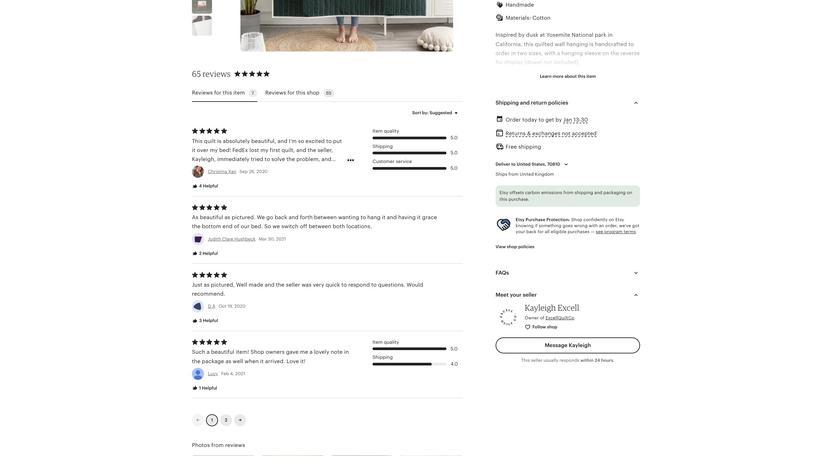 Task type: vqa. For each thing, say whether or not it's contained in the screenshot.
Woosterco
no



Task type: describe. For each thing, give the bounding box(es) containing it.
to left the get
[[539, 117, 544, 123]]

a right me
[[310, 350, 313, 355]]

xan
[[228, 169, 236, 174]]

as inside just as pictured,  well made and the seller was very quick to respond to questions.  would recommend.
[[204, 282, 210, 288]]

2 5.0 from the top
[[451, 150, 458, 156]]

care:
[[513, 323, 526, 329]]

59",
[[581, 96, 592, 102]]

locations.
[[347, 224, 372, 230]]

a inside "inspired by dusk at yosemite national park in california, this quilted wall hanging is handcrafted to order in two sizes, with a hanging sleeve on the reverse for display (dowel not included)."
[[557, 50, 560, 56]]

the inside "inspired by dusk at yosemite national park in california, this quilted wall hanging is handcrafted to order in two sizes, with a hanging sleeve on the reverse for display (dowel not included)."
[[611, 50, 619, 56]]

christina xan sep 26, 2020
[[208, 169, 268, 174]]

states,
[[532, 162, 546, 167]]

one
[[314, 166, 323, 171]]

of down the creative
[[567, 151, 573, 156]]

such a beautiful item! shop owners gave me a lovely note in the package as well when it arrived. love it!
[[192, 350, 349, 365]]

wall
[[555, 41, 565, 47]]

the down exchanges
[[543, 141, 551, 147]]

by inside "inspired by dusk at yosemite national park in california, this quilted wall hanging is handcrafted to order in two sizes, with a hanging sleeve on the reverse for display (dowel not included)."
[[518, 32, 525, 38]]

1 helpful
[[198, 386, 217, 391]]

meet your seller button
[[490, 287, 646, 304]]

united for to
[[517, 162, 531, 167]]

3 helpful
[[198, 319, 218, 324]]

in up display
[[511, 50, 516, 56]]

judith clare hushbeck mar 30, 2021
[[208, 237, 286, 242]]

1 for 1 helpful
[[199, 386, 201, 391]]

judith
[[208, 237, 221, 242]]

etsy purchase protection:
[[516, 217, 570, 222]]

this for this seller usually responds within 24 hours.
[[521, 358, 530, 363]]

over
[[197, 147, 208, 153]]

is inside "inspired by dusk at yosemite national park in california, this quilted wall hanging is handcrafted to order in two sizes, with a hanging sleeve on the reverse for display (dowel not included)."
[[590, 41, 594, 47]]

from for united
[[509, 172, 519, 177]]

with inside this quilt is absolutely beautiful, and i'm so excited to put it over my bed! fedex lost my first quilt, and the seller, kayleigh, immediately tried to solve the problem, and shortly after not being found, she made a new one and sent it out. kind & wonderful seller with great products.
[[283, 175, 295, 180]]

not inside this quilt is absolutely beautiful, and i'm so excited to put it over my bed! fedex lost my first quilt, and the seller, kayleigh, immediately tried to solve the problem, and shortly after not being found, she made a new one and sent it out. kind & wonderful seller with great products.
[[225, 166, 234, 171]]

hanging
[[499, 296, 521, 302]]

questions.
[[378, 282, 405, 288]]

in up the handcrafted
[[608, 32, 613, 38]]

jan
[[564, 117, 572, 123]]

quilt for co.
[[513, 141, 525, 147]]

care
[[623, 323, 635, 329]]

please inside • no two pieces are identical, please allow for slight variations in the finish.
[[573, 232, 590, 238]]

kayleigh excell owner of excellquiltco
[[525, 303, 579, 321]]

• no two pieces are identical, please allow for slight variations in the finish.
[[496, 232, 630, 247]]

to inside • made to order item, please note the current processing time.
[[515, 196, 520, 202]]

2 helpful
[[198, 251, 218, 256]]

lucy
[[208, 372, 218, 377]]

2020 for d a oct 19, 2020
[[235, 304, 246, 309]]

1 vertical spatial between
[[309, 224, 331, 230]]

order inside • made to order item, please note the current processing time.
[[522, 196, 536, 202]]

details:
[[496, 187, 515, 193]]

on inside etsy offsets carbon emissions from shipping and packaging on this purchase.
[[627, 190, 632, 195]]

d a link
[[208, 304, 215, 309]]

65 for 65 reviews
[[192, 69, 201, 79]]

problem,
[[297, 157, 320, 162]]

art
[[602, 151, 610, 156]]

the down designer
[[517, 160, 525, 165]]

end
[[223, 224, 233, 230]]

back inside as beautiful as pictured. we go back and forth between wanting to hang it and having it grace the bottom end of our bed.  so we switch off between both locations.
[[275, 215, 287, 221]]

• for • all orders are non-refundable.
[[496, 269, 498, 274]]

out.
[[210, 175, 220, 180]]

2020 for christina xan sep 26, 2020
[[257, 169, 268, 174]]

after
[[211, 166, 224, 171]]

note inside • made to order item, please note the current processing time.
[[571, 196, 582, 202]]

information:
[[516, 287, 548, 293]]

meet
[[496, 292, 509, 298]]

handcrafted
[[595, 41, 627, 47]]

just as pictured,  well made and the seller was very quick to respond to questions.  would recommend.
[[192, 282, 423, 297]]

products.
[[311, 175, 336, 180]]

kayleigh inside button
[[569, 343, 591, 349]]

the inside the such a beautiful item! shop owners gave me a lovely note in the package as well when it arrived. love it!
[[192, 359, 201, 365]]

back inside shop confidently on etsy knowing if something goes wrong with an order, we've got your back for all eligible purchases —
[[526, 229, 537, 234]]

1 x from the left
[[544, 96, 547, 102]]

to right quick on the left bottom
[[342, 282, 347, 288]]

we've
[[619, 223, 631, 228]]

love
[[287, 359, 299, 365]]

colour
[[499, 251, 517, 256]]

item!
[[236, 350, 249, 355]]

as
[[192, 215, 198, 221]]

pictured.
[[232, 215, 256, 221]]

hours.
[[601, 358, 615, 363]]

both
[[333, 224, 345, 230]]

policies inside shipping and return policies dropdown button
[[548, 100, 568, 106]]

not inside button
[[562, 131, 571, 136]]

finish.
[[539, 241, 555, 247]]

gave
[[286, 350, 299, 355]]

tried
[[251, 157, 263, 162]]

feb
[[221, 372, 229, 377]]

etsy for etsy offsets carbon emissions from shipping and packaging on this purchase.
[[500, 190, 509, 195]]

sent
[[192, 175, 203, 180]]

0 vertical spatial 2021
[[276, 237, 286, 242]]

shipping for 4.0
[[373, 355, 393, 360]]

2 x from the left
[[577, 96, 580, 102]]

this inside "inspired by dusk at yosemite national park in california, this quilted wall hanging is handcrafted to order in two sizes, with a hanging sleeve on the reverse for display (dowel not included)."
[[524, 41, 534, 47]]

slight
[[616, 232, 630, 238]]

and inside • shipped tracked and signed internationally via courier.
[[544, 214, 553, 220]]

seller inside just as pictured,  well made and the seller was very quick to respond to questions.  would recommend.
[[286, 282, 300, 288]]

she
[[270, 166, 279, 171]]

so
[[264, 224, 271, 230]]

shipping inside dropdown button
[[496, 100, 519, 106]]

etsy inside shop confidently on etsy knowing if something goes wrong with an order, we've got your back for all eligible purchases —
[[616, 217, 624, 222]]

the inside • made to order item, please note the current processing time.
[[584, 196, 592, 202]]

photos from reviews
[[192, 443, 245, 448]]

for inside "inspired by dusk at yosemite national park in california, this quilted wall hanging is handcrafted to order in two sizes, with a hanging sleeve on the reverse for display (dowel not included)."
[[496, 60, 503, 65]]

excell inside kayleigh excell owner of excellquiltco
[[558, 303, 579, 313]]

• for • custom enquiry: https://www.excellquiltco.com/contact
[[496, 332, 498, 338]]

to inside as beautiful as pictured. we go back and forth between wanting to hang it and having it grace the bottom end of our bed.  so we switch off between both locations.
[[361, 215, 366, 221]]

1 my from the left
[[210, 147, 218, 153]]

get
[[546, 117, 554, 123]]

1 vertical spatial hanging
[[562, 50, 583, 56]]

beautiful inside as beautiful as pictured. we go back and forth between wanting to hang it and having it grace the bottom end of our bed.  so we switch off between both locations.
[[200, 215, 223, 221]]

follow shop
[[533, 325, 558, 330]]

great
[[296, 175, 310, 180]]

and left the having
[[387, 215, 397, 221]]

studio
[[575, 141, 591, 147]]

• shipped tracked and signed internationally via courier.
[[496, 214, 620, 229]]

on inside shop confidently on etsy knowing if something goes wrong with an order, we've got your back for all eligible purchases —
[[609, 217, 614, 222]]

so
[[298, 138, 304, 144]]

directions:
[[523, 296, 551, 302]]

bottom
[[202, 224, 221, 230]]

your inside dropdown button
[[510, 292, 522, 298]]

a right such
[[207, 350, 210, 355]]

an
[[599, 223, 604, 228]]

nature inspired wall decor quilted wall hanging landscape image 9 image
[[192, 16, 212, 36]]

0 vertical spatial shipping
[[519, 144, 541, 150]]

0 horizontal spatial item
[[234, 90, 245, 96]]

shipping for 5.0
[[373, 144, 393, 149]]

made inside this quilt is absolutely beautiful, and i'm so excited to put it over my bed! fedex lost my first quilt, and the seller, kayleigh, immediately tried to solve the problem, and shortly after not being found, she made a new one and sent it out. kind & wonderful seller with great products.
[[281, 166, 295, 171]]

it right hang
[[382, 215, 386, 221]]

is inside this quilt is absolutely beautiful, and i'm so excited to put it over my bed! fedex lost my first quilt, and the seller, kayleigh, immediately tried to solve the problem, and shortly after not being found, she made a new one and sent it out. kind & wonderful seller with great products.
[[217, 138, 222, 144]]

this inside dropdown button
[[578, 74, 586, 79]]

kingdom
[[535, 172, 554, 177]]

emissions
[[541, 190, 562, 195]]

very
[[313, 282, 324, 288]]

to inside "inspired by dusk at yosemite national park in california, this quilted wall hanging is handcrafted to order in two sizes, with a hanging sleeve on the reverse for display (dowel not included)."
[[629, 41, 634, 47]]

today
[[523, 117, 537, 123]]

knowing
[[516, 223, 534, 228]]

may
[[551, 251, 562, 256]]

the inside as beautiful as pictured. we go back and forth between wanting to hang it and having it grace the bottom end of our bed.  so we switch off between both locations.
[[192, 224, 201, 230]]

to left put
[[326, 138, 332, 144]]

4.0
[[451, 362, 458, 367]]

carbon
[[525, 190, 540, 195]]

order today to get by jan 13-30
[[506, 117, 588, 123]]

shortly
[[192, 166, 210, 171]]

park
[[595, 32, 607, 38]]

package
[[202, 359, 224, 365]]

and down seller,
[[322, 157, 331, 162]]

0 vertical spatial hanging
[[567, 41, 588, 47]]

• for • colour appearance may vary slightly based on different screen resolutions and fabric batch.
[[496, 251, 498, 256]]

65 for 65
[[326, 91, 332, 96]]

to right the tried
[[265, 157, 270, 162]]

excell inside excell quilt co. is the creative studio of kayleigh excell, designer and maker of landscape art quilts. explore the entire collection:
[[496, 141, 511, 147]]

just
[[192, 282, 202, 288]]

2 my from the left
[[261, 147, 268, 153]]

and inside etsy offsets carbon emissions from shipping and packaging on this purchase.
[[595, 190, 602, 195]]

item for 5.0
[[373, 128, 383, 134]]

hushbeck
[[235, 237, 256, 242]]

and down the so
[[297, 147, 306, 153]]

orders
[[507, 269, 524, 274]]

steps
[[527, 314, 541, 320]]

the inside • no two pieces are identical, please allow for slight variations in the finish.
[[529, 241, 537, 247]]

of up landscape
[[593, 141, 598, 147]]

kayleigh excell image
[[496, 305, 521, 330]]

• for • no two pieces are identical, please allow for slight variations in the finish.
[[496, 232, 498, 238]]

and inside just as pictured,  well made and the seller was very quick to respond to questions.  would recommend.
[[265, 282, 275, 288]]

shipping inside etsy offsets carbon emissions from shipping and packaging on this purchase.
[[575, 190, 593, 195]]

& inside the returns & exchanges not accepted button
[[527, 131, 531, 136]]

eligible
[[551, 229, 567, 234]]

about
[[565, 74, 577, 79]]

d
[[208, 304, 211, 309]]

helpful for beautiful
[[203, 251, 218, 256]]

note inside the such a beautiful item! shop owners gave me a lovely note in the package as well when it arrived. love it!
[[331, 350, 343, 355]]

• hanging directions: https://www.excellquiltco.com/blog/hang-your-quilt- in-4-simple-steps
[[496, 296, 634, 320]]

4,
[[230, 372, 234, 377]]

united for from
[[520, 172, 534, 177]]

from for reviews
[[211, 443, 224, 448]]

quilt for care:
[[499, 323, 512, 329]]



Task type: locate. For each thing, give the bounding box(es) containing it.
this seller usually responds within 24 hours.
[[521, 358, 615, 363]]

go
[[266, 215, 273, 221]]

seller right the hanging
[[523, 292, 537, 298]]

0 vertical spatial back
[[275, 215, 287, 221]]

x
[[544, 96, 547, 102], [577, 96, 580, 102]]

to right respond
[[371, 282, 377, 288]]

1 vertical spatial quality
[[384, 340, 399, 345]]

reviews down 65 reviews
[[192, 90, 213, 96]]

from right ships
[[509, 172, 519, 177]]

from inside etsy offsets carbon emissions from shipping and packaging on this purchase.
[[564, 190, 574, 195]]

item left the 7
[[234, 90, 245, 96]]

reviews for reviews for this shop
[[265, 90, 286, 96]]

1 horizontal spatial &
[[527, 131, 531, 136]]

with down quilted
[[545, 50, 556, 56]]

1 vertical spatial 2020
[[235, 304, 246, 309]]

this
[[524, 41, 534, 47], [578, 74, 586, 79], [223, 90, 232, 96], [296, 90, 305, 96], [500, 197, 508, 202]]

accepted
[[572, 131, 597, 136]]

not inside "inspired by dusk at yosemite national park in california, this quilted wall hanging is handcrafted to order in two sizes, with a hanging sleeve on the reverse for display (dowel not included)."
[[544, 60, 552, 65]]

enquiry:
[[521, 332, 542, 338]]

2 inside 2 helpful "button"
[[199, 251, 202, 256]]

are inside • no two pieces are identical, please allow for slight variations in the finish.
[[538, 232, 546, 238]]

• left custom
[[496, 332, 498, 338]]

within
[[581, 358, 594, 363]]

deliver to united states, 70810
[[496, 162, 560, 167]]

2 horizontal spatial shop
[[547, 325, 558, 330]]

order down california,
[[496, 50, 510, 56]]

on inside "inspired by dusk at yosemite national park in california, this quilted wall hanging is handcrafted to order in two sizes, with a hanging sleeve on the reverse for display (dowel not included)."
[[603, 50, 609, 56]]

0 horizontal spatial made
[[249, 282, 263, 288]]

back up the we
[[275, 215, 287, 221]]

0 horizontal spatial x
[[544, 96, 547, 102]]

1 vertical spatial kayleigh
[[525, 303, 556, 313]]

hanging up included).
[[562, 50, 583, 56]]

etsy for etsy purchase protection:
[[516, 217, 525, 222]]

1 vertical spatial not
[[562, 131, 571, 136]]

please inside • made to order item, please note the current processing time.
[[552, 196, 569, 202]]

1 horizontal spatial note
[[571, 196, 582, 202]]

0 vertical spatial as
[[225, 215, 230, 221]]

1 vertical spatial 2021
[[235, 372, 245, 377]]

a inside this quilt is absolutely beautiful, and i'm so excited to put it over my bed! fedex lost my first quilt, and the seller, kayleigh, immediately tried to solve the problem, and shortly after not being found, she made a new one and sent it out. kind & wonderful seller with great products.
[[297, 166, 300, 171]]

of inside kayleigh excell owner of excellquiltco
[[540, 316, 545, 321]]

1 vertical spatial this
[[521, 358, 530, 363]]

with left great
[[283, 175, 295, 180]]

reviews down 2 link
[[225, 443, 245, 448]]

3 • from the top
[[496, 232, 498, 238]]

0 horizontal spatial policies
[[518, 245, 535, 250]]

item for 4.0
[[373, 340, 383, 345]]

it left out.
[[205, 175, 208, 180]]

seller inside this quilt is absolutely beautiful, and i'm so excited to put it over my bed! fedex lost my first quilt, and the seller, kayleigh, immediately tried to solve the problem, and shortly after not being found, she made a new one and sent it out. kind & wonderful seller with great products.
[[268, 175, 282, 180]]

0 horizontal spatial by
[[518, 32, 525, 38]]

hanging
[[567, 41, 588, 47], [562, 50, 583, 56]]

shop up wrong
[[571, 217, 582, 222]]

2 vertical spatial shop
[[547, 325, 558, 330]]

• inside • no two pieces are identical, please allow for slight variations in the finish.
[[496, 232, 498, 238]]

1 horizontal spatial my
[[261, 147, 268, 153]]

are up the finish.
[[538, 232, 546, 238]]

shipped
[[499, 214, 521, 220]]

shipping and return policies button
[[490, 95, 646, 111]]

not
[[544, 60, 552, 65], [562, 131, 571, 136], [225, 166, 234, 171]]

responds
[[560, 358, 579, 363]]

seller,
[[318, 147, 333, 153]]

is up sleeve
[[590, 41, 594, 47]]

further information:
[[496, 287, 548, 293]]

as inside the such a beautiful item! shop owners gave me a lovely note in the package as well when it arrived. love it!
[[226, 359, 231, 365]]

seller inside dropdown button
[[523, 292, 537, 298]]

learn more about this item button
[[535, 71, 601, 83]]

it inside the such a beautiful item! shop owners gave me a lovely note in the package as well when it arrived. love it!
[[260, 359, 264, 365]]

identical,
[[547, 232, 572, 238]]

policies inside view shop policies button
[[518, 245, 535, 250]]

1 vertical spatial shipping
[[373, 144, 393, 149]]

my down beautiful,
[[261, 147, 268, 153]]

view shop policies button
[[491, 241, 540, 253]]

policies left 59
[[548, 100, 568, 106]]

order down carbon
[[522, 196, 536, 202]]

via
[[613, 214, 620, 220]]

helpful inside "button"
[[203, 251, 218, 256]]

are down screen
[[526, 269, 534, 274]]

as up recommend.
[[204, 282, 210, 288]]

beautiful up the package at the bottom left
[[211, 350, 234, 355]]

1 horizontal spatial item
[[587, 74, 596, 79]]

1 horizontal spatial is
[[537, 141, 541, 147]]

0 horizontal spatial order
[[496, 50, 510, 56]]

processing
[[496, 205, 525, 211]]

1 vertical spatial order
[[522, 196, 536, 202]]

yosemite
[[547, 32, 570, 38]]

view
[[496, 245, 506, 250]]

helpful inside button
[[202, 386, 217, 391]]

back down the if
[[526, 229, 537, 234]]

united inside the deliver to united states, 70810 dropdown button
[[517, 162, 531, 167]]

shop inside the such a beautiful item! shop owners gave me a lovely note in the package as well when it arrived. love it!
[[251, 350, 264, 355]]

wanting
[[338, 215, 359, 221]]

helpful right the 3 on the bottom of page
[[203, 319, 218, 324]]

4 • from the top
[[496, 251, 498, 256]]

2 vertical spatial shipping
[[373, 355, 393, 360]]

follow
[[533, 325, 546, 330]]

more
[[553, 74, 564, 79]]

1 vertical spatial 65
[[326, 91, 332, 96]]

1 horizontal spatial kayleigh
[[569, 343, 591, 349]]

to up "locations."
[[361, 215, 366, 221]]

tab list containing reviews for this item
[[192, 85, 463, 102]]

1 horizontal spatial by
[[556, 117, 562, 123]]

0 horizontal spatial my
[[210, 147, 218, 153]]

1 horizontal spatial order
[[522, 196, 536, 202]]

message kayleigh
[[545, 343, 591, 349]]

2021 right 30,
[[276, 237, 286, 242]]

co.
[[527, 141, 536, 147]]

kayleigh inside excell quilt co. is the creative studio of kayleigh excell, designer and maker of landscape art quilts. explore the entire collection:
[[600, 141, 622, 147]]

1 horizontal spatial etsy
[[516, 217, 525, 222]]

1 for 1
[[211, 418, 213, 423]]

two inside "inspired by dusk at yosemite national park in california, this quilted wall hanging is handcrafted to order in two sizes, with a hanging sleeve on the reverse for display (dowel not included)."
[[518, 50, 527, 56]]

quilt inside excell quilt co. is the creative studio of kayleigh excell, designer and maker of landscape art quilts. explore the entire collection:
[[513, 141, 525, 147]]

(dowel
[[525, 60, 542, 65]]

• left the no
[[496, 232, 498, 238]]

with up '—'
[[589, 223, 598, 228]]

• down in-
[[496, 323, 498, 329]]

4 5.0 from the top
[[451, 346, 458, 352]]

of left our
[[234, 224, 239, 230]]

etsy up made
[[500, 190, 509, 195]]

65 reviews
[[192, 69, 231, 79]]

time.
[[526, 205, 539, 211]]

0 horizontal spatial reviews
[[192, 90, 213, 96]]

etsy up we've
[[616, 217, 624, 222]]

2 horizontal spatial is
[[590, 41, 594, 47]]

forth
[[300, 215, 313, 221]]

0 horizontal spatial 65
[[192, 69, 201, 79]]

1 vertical spatial back
[[526, 229, 537, 234]]

0 vertical spatial item
[[587, 74, 596, 79]]

the down such
[[192, 359, 201, 365]]

2 item from the top
[[373, 340, 383, 345]]

0 vertical spatial not
[[544, 60, 552, 65]]

the up appearance
[[529, 241, 537, 247]]

2 • from the top
[[496, 214, 498, 220]]

two up display
[[518, 50, 527, 56]]

resolutions
[[539, 260, 568, 265]]

from right photos
[[211, 443, 224, 448]]

0 vertical spatial beautiful
[[200, 215, 223, 221]]

kayleigh up within
[[569, 343, 591, 349]]

it left the "grace"
[[417, 215, 421, 221]]

hanging down "national"
[[567, 41, 588, 47]]

2 item quality from the top
[[373, 340, 399, 345]]

0 vertical spatial this
[[192, 138, 203, 144]]

quilt down returns
[[513, 141, 525, 147]]

1 horizontal spatial from
[[509, 172, 519, 177]]

1 vertical spatial reviews
[[225, 443, 245, 448]]

first
[[270, 147, 280, 153]]

deliver to united states, 70810 button
[[491, 158, 575, 172]]

in down pieces
[[523, 241, 527, 247]]

1 vertical spatial with
[[283, 175, 295, 180]]

3
[[199, 319, 202, 324]]

two
[[518, 50, 527, 56], [508, 232, 518, 238]]

on right based
[[613, 251, 620, 256]]

and down vary
[[569, 260, 579, 265]]

tab list
[[192, 85, 463, 102]]

0 vertical spatial &
[[527, 131, 531, 136]]

to inside dropdown button
[[512, 162, 516, 167]]

the down the handcrafted
[[611, 50, 619, 56]]

1 reviews from the left
[[192, 90, 213, 96]]

found,
[[252, 166, 269, 171]]

helpful inside button
[[203, 319, 218, 324]]

item inside dropdown button
[[587, 74, 596, 79]]

fabric
[[580, 260, 596, 265]]

https://www.excellquiltco.com/quilt-
[[528, 323, 623, 329]]

2 for 2
[[225, 418, 227, 423]]

for inside shop confidently on etsy knowing if something goes wrong with an order, we've got your back for all eligible purchases —
[[538, 229, 544, 234]]

1 • from the top
[[496, 196, 498, 202]]

2020
[[257, 169, 268, 174], [235, 304, 246, 309]]

two right the no
[[508, 232, 518, 238]]

• inside • colour appearance may vary slightly based on different screen resolutions and fabric batch.
[[496, 251, 498, 256]]

quality for 5.0
[[384, 128, 399, 134]]

• down further
[[496, 296, 498, 302]]

on inside • colour appearance may vary slightly based on different screen resolutions and fabric batch.
[[613, 251, 620, 256]]

shop inside shop confidently on etsy knowing if something goes wrong with an order, we've got your back for all eligible purchases —
[[571, 217, 582, 222]]

to down offsets on the top right
[[515, 196, 520, 202]]

1 vertical spatial as
[[204, 282, 210, 288]]

x right 59
[[577, 96, 580, 102]]

6 • from the top
[[496, 296, 498, 302]]

excell
[[496, 141, 511, 147], [558, 303, 579, 313]]

note right lovely
[[331, 350, 343, 355]]

0 horizontal spatial quilt
[[499, 323, 512, 329]]

4-
[[502, 314, 508, 320]]

2020 right 26,
[[257, 169, 268, 174]]

shop up when
[[251, 350, 264, 355]]

your right meet
[[510, 292, 522, 298]]

clare
[[222, 237, 233, 242]]

excell up the excell,
[[496, 141, 511, 147]]

as beautiful as pictured. we go back and forth between wanting to hang it and having it grace the bottom end of our bed.  so we switch off between both locations.
[[192, 215, 437, 230]]

1 horizontal spatial 65
[[326, 91, 332, 96]]

30
[[581, 117, 588, 123]]

1 inside button
[[199, 386, 201, 391]]

it right when
[[260, 359, 264, 365]]

item right about
[[587, 74, 596, 79]]

4
[[199, 184, 202, 189]]

2 horizontal spatial from
[[564, 190, 574, 195]]

policies up appearance
[[518, 245, 535, 250]]

2 vertical spatial not
[[225, 166, 234, 171]]

0 vertical spatial 1
[[199, 386, 201, 391]]

in inside the such a beautiful item! shop owners gave me a lovely note in the package as well when it arrived. love it!
[[344, 350, 349, 355]]

jan 13-30 button
[[564, 115, 588, 125]]

this left usually
[[521, 358, 530, 363]]

as up the 'end'
[[225, 215, 230, 221]]

1 5.0 from the top
[[451, 135, 458, 140]]

2 horizontal spatial not
[[562, 131, 571, 136]]

seller down she
[[268, 175, 282, 180]]

shop for follow shop
[[547, 325, 558, 330]]

0 horizontal spatial &
[[235, 175, 238, 180]]

• for • hanging directions: https://www.excellquiltco.com/blog/hang-your-quilt- in-4-simple-steps
[[496, 296, 498, 302]]

in inside • no two pieces are identical, please allow for slight variations in the finish.
[[523, 241, 527, 247]]

note up signed
[[571, 196, 582, 202]]

7 • from the top
[[496, 323, 498, 329]]

helpful down judith
[[203, 251, 218, 256]]

purchase.
[[509, 197, 530, 202]]

beautiful inside the such a beautiful item! shop owners gave me a lovely note in the package as well when it arrived. love it!
[[211, 350, 234, 355]]

goes
[[563, 223, 573, 228]]

to right deliver
[[512, 162, 516, 167]]

the down excited
[[308, 147, 316, 153]]

2 for 2 helpful
[[199, 251, 202, 256]]

all
[[499, 269, 506, 274]]

0 horizontal spatial is
[[217, 138, 222, 144]]

your down knowing
[[516, 229, 525, 234]]

shop for view shop policies
[[507, 245, 517, 250]]

on right packaging
[[627, 190, 632, 195]]

• inside • shipped tracked and signed internationally via courier.
[[496, 214, 498, 220]]

for inside • no two pieces are identical, please allow for slight variations in the finish.
[[607, 232, 614, 238]]

• inside • custom enquiry: https://www.excellquiltco.com/contact
[[496, 332, 498, 338]]

excited
[[306, 138, 325, 144]]

0 horizontal spatial 2
[[199, 251, 202, 256]]

1 horizontal spatial made
[[281, 166, 295, 171]]

0 horizontal spatial kayleigh
[[525, 303, 556, 313]]

beautiful
[[200, 215, 223, 221], [211, 350, 234, 355]]

to up reverse
[[629, 41, 634, 47]]

1 quality from the top
[[384, 128, 399, 134]]

ochre,
[[564, 114, 581, 120]]

2 horizontal spatial with
[[589, 223, 598, 228]]

4 helpful
[[198, 184, 218, 189]]

collection:
[[544, 160, 571, 165]]

the down as
[[192, 224, 201, 230]]

etsy inside etsy offsets carbon emissions from shipping and packaging on this purchase.
[[500, 190, 509, 195]]

0 vertical spatial excell
[[496, 141, 511, 147]]

between right off
[[309, 224, 331, 230]]

kayleigh
[[600, 141, 622, 147], [525, 303, 556, 313], [569, 343, 591, 349]]

0 vertical spatial by
[[518, 32, 525, 38]]

helpful for a
[[202, 386, 217, 391]]

see
[[596, 229, 603, 234]]

0 vertical spatial are
[[538, 232, 546, 238]]

and inside dropdown button
[[520, 100, 530, 106]]

and up products.
[[325, 166, 335, 171]]

1 item from the top
[[373, 128, 383, 134]]

and right well
[[265, 282, 275, 288]]

the down 'quilt,'
[[287, 157, 295, 162]]

kayleigh down directions:
[[525, 303, 556, 313]]

item quality for 4.0
[[373, 340, 399, 345]]

0 vertical spatial between
[[314, 215, 337, 221]]

this for this quilt is absolutely beautiful, and i'm so excited to put it over my bed! fedex lost my first quilt, and the seller, kayleigh, immediately tried to solve the problem, and shortly after not being found, she made a new one and sent it out. kind & wonderful seller with great products.
[[192, 138, 203, 144]]

0 horizontal spatial shop
[[251, 350, 264, 355]]

1 horizontal spatial excell
[[558, 303, 579, 313]]

1 vertical spatial 1
[[211, 418, 213, 423]]

reviews for reviews for this item
[[192, 90, 213, 96]]

kayleigh inside kayleigh excell owner of excellquiltco
[[525, 303, 556, 313]]

0 vertical spatial 2020
[[257, 169, 268, 174]]

california,
[[496, 41, 523, 47]]

2 horizontal spatial etsy
[[616, 217, 624, 222]]

• for • made to order item, please note the current processing time.
[[496, 196, 498, 202]]

and up switch
[[289, 215, 299, 221]]

mar
[[259, 237, 267, 242]]

5.0
[[451, 135, 458, 140], [451, 150, 458, 156], [451, 166, 458, 171], [451, 346, 458, 352]]

65 inside tab list
[[326, 91, 332, 96]]

it!
[[300, 359, 306, 365]]

1 vertical spatial please
[[573, 232, 590, 238]]

1 vertical spatial united
[[520, 172, 534, 177]]

0 horizontal spatial 2021
[[235, 372, 245, 377]]

display
[[505, 60, 523, 65]]

1 horizontal spatial shop
[[507, 245, 517, 250]]

current
[[594, 196, 613, 202]]

0 horizontal spatial not
[[225, 166, 234, 171]]

0 horizontal spatial are
[[526, 269, 534, 274]]

nature inspired wall decor quilted wall hanging landscape image 8 image
[[192, 0, 212, 14]]

1 vertical spatial are
[[526, 269, 534, 274]]

0 vertical spatial kayleigh
[[600, 141, 622, 147]]

2 reviews from the left
[[265, 90, 286, 96]]

is right co.
[[537, 141, 541, 147]]

a
[[212, 304, 215, 309]]

reviews right the 7
[[265, 90, 286, 96]]

1 vertical spatial shipping
[[575, 190, 593, 195]]

the inside just as pictured,  well made and the seller was very quick to respond to questions.  would recommend.
[[276, 282, 285, 288]]

having
[[398, 215, 416, 221]]

etsy up knowing
[[516, 217, 525, 222]]

as left well
[[226, 359, 231, 365]]

oct
[[219, 304, 226, 309]]

is
[[590, 41, 594, 47], [217, 138, 222, 144], [537, 141, 541, 147]]

sleeve
[[585, 50, 601, 56]]

0 vertical spatial reviews
[[203, 69, 231, 79]]

0 vertical spatial shop
[[571, 217, 582, 222]]

seller left usually
[[531, 358, 543, 363]]

1 horizontal spatial shop
[[571, 217, 582, 222]]

with inside "inspired by dusk at yosemite national park in california, this quilted wall hanging is handcrafted to order in two sizes, with a hanging sleeve on the reverse for display (dowel not included)."
[[545, 50, 556, 56]]

please down wrong
[[573, 232, 590, 238]]

& inside this quilt is absolutely beautiful, and i'm so excited to put it over my bed! fedex lost my first quilt, and the seller, kayleigh, immediately tried to solve the problem, and shortly after not being found, she made a new one and sent it out. kind & wonderful seller with great products.
[[235, 175, 238, 180]]

offsets
[[510, 190, 524, 195]]

faqs button
[[490, 265, 646, 281]]

kayleigh up 'art'
[[600, 141, 622, 147]]

wrong
[[574, 223, 588, 228]]

1 vertical spatial by
[[556, 117, 562, 123]]

with
[[545, 50, 556, 56], [283, 175, 295, 180], [589, 223, 598, 228]]

quilted
[[535, 41, 553, 47]]

this inside this quilt is absolutely beautiful, and i'm so excited to put it over my bed! fedex lost my first quilt, and the seller, kayleigh, immediately tried to solve the problem, and shortly after not being found, she made a new one and sent it out. kind & wonderful seller with great products.
[[192, 138, 203, 144]]

• inside • hanging directions: https://www.excellquiltco.com/blog/hang-your-quilt- in-4-simple-steps
[[496, 296, 498, 302]]

& down green.
[[527, 131, 531, 136]]

1 vertical spatial item
[[234, 90, 245, 96]]

a left the new
[[297, 166, 300, 171]]

cotton
[[533, 15, 551, 21]]

shop inside tab list
[[307, 90, 319, 96]]

ships
[[496, 172, 508, 177]]

1 vertical spatial &
[[235, 175, 238, 180]]

helpful for as
[[203, 319, 218, 324]]

0 horizontal spatial 2020
[[235, 304, 246, 309]]

this inside etsy offsets carbon emissions from shipping and packaging on this purchase.
[[500, 197, 508, 202]]

your inside shop confidently on etsy knowing if something goes wrong with an order, we've got your back for all eligible purchases —
[[516, 229, 525, 234]]

0 vertical spatial two
[[518, 50, 527, 56]]

and inside • colour appearance may vary slightly based on different screen resolutions and fabric batch.
[[569, 260, 579, 265]]

0 horizontal spatial from
[[211, 443, 224, 448]]

2 horizontal spatial kayleigh
[[600, 141, 622, 147]]

& down christina xan sep 26, 2020
[[235, 175, 238, 180]]

150cm,
[[548, 96, 567, 102]]

two inside • no two pieces are identical, please allow for slight variations in the finish.
[[508, 232, 518, 238]]

5 • from the top
[[496, 269, 498, 274]]

please
[[552, 196, 569, 202], [573, 232, 590, 238]]

0 horizontal spatial excell
[[496, 141, 511, 147]]

please down "emissions"
[[552, 196, 569, 202]]

quality for 4.0
[[384, 340, 399, 345]]

1 vertical spatial 2
[[225, 418, 227, 423]]

excell up "excellquiltco"
[[558, 303, 579, 313]]

with inside shop confidently on etsy knowing if something goes wrong with an order, we've got your back for all eligible purchases —
[[589, 223, 598, 228]]

it left over
[[192, 147, 196, 153]]

beautiful up bottom
[[200, 215, 223, 221]]

1 vertical spatial quilt
[[499, 323, 512, 329]]

further
[[496, 287, 515, 293]]

screen
[[520, 260, 537, 265]]

by right the get
[[556, 117, 562, 123]]

arrived.
[[265, 359, 285, 365]]

of up follow shop link
[[540, 316, 545, 321]]

0 vertical spatial 65
[[192, 69, 201, 79]]

0 vertical spatial policies
[[548, 100, 568, 106]]

1 horizontal spatial quilt
[[513, 141, 525, 147]]

of inside as beautiful as pictured. we go back and forth between wanting to hang it and having it grace the bottom end of our bed.  so we switch off between both locations.
[[234, 224, 239, 230]]

made inside just as pictured,  well made and the seller was very quick to respond to questions.  would recommend.
[[249, 282, 263, 288]]

shop
[[307, 90, 319, 96], [507, 245, 517, 250], [547, 325, 558, 330]]

1 vertical spatial shop
[[251, 350, 264, 355]]

helpful down lucy link
[[202, 386, 217, 391]]

3 5.0 from the top
[[451, 166, 458, 171]]

0 horizontal spatial 1
[[199, 386, 201, 391]]

and inside excell quilt co. is the creative studio of kayleigh excell, designer and maker of landscape art quilts. explore the entire collection:
[[539, 151, 548, 156]]

1 vertical spatial item
[[373, 340, 383, 345]]

in right lovely
[[344, 350, 349, 355]]

helpful inside "button"
[[203, 184, 218, 189]]

excellquiltco link
[[546, 316, 574, 321]]

national
[[572, 32, 594, 38]]

1 vertical spatial two
[[508, 232, 518, 238]]

1 vertical spatial note
[[331, 350, 343, 355]]

as inside as beautiful as pictured. we go back and forth between wanting to hang it and having it grace the bottom end of our bed.  so we switch off between both locations.
[[225, 215, 230, 221]]

1 vertical spatial policies
[[518, 245, 535, 250]]

is inside excell quilt co. is the creative studio of kayleigh excell, designer and maker of landscape art quilts. explore the entire collection:
[[537, 141, 541, 147]]

a down wall at top right
[[557, 50, 560, 56]]

item quality for 5.0
[[373, 128, 399, 134]]

and left i'm
[[278, 138, 287, 144]]

• inside • made to order item, please note the current processing time.
[[496, 196, 498, 202]]

back
[[275, 215, 287, 221], [526, 229, 537, 234]]

and up something
[[544, 214, 553, 220]]

rust,
[[615, 114, 627, 120]]

• quilt care: https://www.excellquiltco.com/quilt-care
[[496, 323, 635, 329]]

2 quality from the top
[[384, 340, 399, 345]]

order inside "inspired by dusk at yosemite national park in california, this quilted wall hanging is handcrafted to order in two sizes, with a hanging sleeve on the reverse for display (dowel not included)."
[[496, 50, 510, 56]]

1 item quality from the top
[[373, 128, 399, 134]]

• for • quilt care: https://www.excellquiltco.com/quilt-care
[[496, 323, 498, 329]]

8 • from the top
[[496, 332, 498, 338]]

0 vertical spatial with
[[545, 50, 556, 56]]

shop inside button
[[507, 245, 517, 250]]

0 vertical spatial order
[[496, 50, 510, 56]]

• for • shipped tracked and signed internationally via courier.
[[496, 214, 498, 220]]



